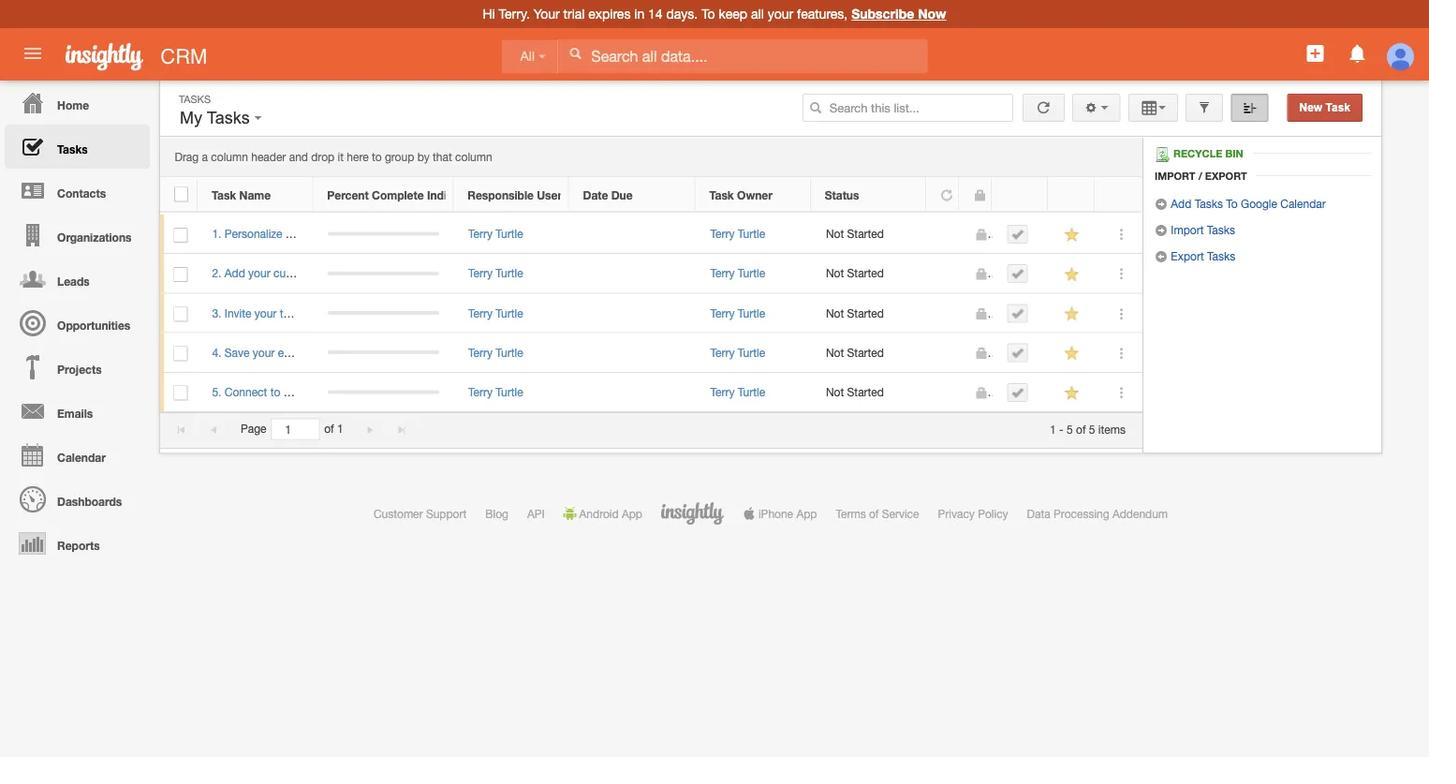 Task type: vqa. For each thing, say whether or not it's contained in the screenshot.
"CRM"
yes



Task type: locate. For each thing, give the bounding box(es) containing it.
iphone
[[759, 507, 794, 520]]

row containing 2. add your customers
[[160, 254, 1143, 294]]

2 vertical spatial mark this task complete image
[[1011, 386, 1025, 399]]

not started for 2. add your customers
[[826, 267, 885, 280]]

0 vertical spatial following image
[[1064, 226, 1082, 244]]

1 mark this task complete image from the top
[[1011, 267, 1025, 280]]

1 following image from the top
[[1064, 226, 1082, 244]]

now
[[918, 6, 947, 22]]

1 horizontal spatial calendar
[[1281, 197, 1327, 210]]

cog image
[[1085, 101, 1098, 114]]

1 1 from the left
[[337, 422, 344, 435]]

3 not started cell from the top
[[812, 294, 928, 333]]

contacts link
[[5, 169, 150, 213]]

your left the files
[[284, 385, 306, 399]]

import for import tasks
[[1172, 223, 1205, 236]]

your left team
[[255, 306, 277, 319]]

mark this task complete image
[[1011, 267, 1025, 280], [1011, 307, 1025, 320], [1011, 386, 1025, 399]]

3 not from the top
[[826, 306, 845, 319]]

tasks up the import tasks
[[1195, 197, 1224, 210]]

2. add your customers link
[[212, 267, 336, 280]]

addendum
[[1113, 507, 1169, 520]]

add right 2.
[[225, 267, 245, 280]]

owner
[[738, 188, 773, 201]]

turtle
[[496, 227, 523, 240], [738, 227, 766, 240], [496, 267, 523, 280], [738, 267, 766, 280], [496, 306, 523, 319], [738, 306, 766, 319], [496, 346, 523, 359], [738, 346, 766, 359], [496, 385, 523, 399], [738, 385, 766, 399]]

3 mark this task complete image from the top
[[1011, 386, 1025, 399]]

5 not from the top
[[826, 385, 845, 399]]

not started cell
[[812, 215, 928, 254], [812, 254, 928, 294], [812, 294, 928, 333], [812, 333, 928, 373], [812, 373, 928, 412]]

0 vertical spatial following image
[[1064, 265, 1082, 283]]

0 vertical spatial mark this task complete image
[[1011, 228, 1025, 241]]

0 vertical spatial circle arrow right image
[[1155, 198, 1169, 211]]

mark this task complete image
[[1011, 228, 1025, 241], [1011, 346, 1025, 359]]

2 not started from the top
[[826, 267, 885, 280]]

drag a column header and drop it here to group by that column
[[175, 151, 493, 164]]

circle arrow right image for add tasks to google calendar
[[1155, 198, 1169, 211]]

None checkbox
[[174, 228, 188, 243], [174, 307, 188, 322], [174, 346, 188, 361], [174, 228, 188, 243], [174, 307, 188, 322], [174, 346, 188, 361]]

1 horizontal spatial 1
[[1051, 422, 1057, 435]]

circle arrow right image up circle arrow left icon
[[1155, 224, 1169, 237]]

show list view filters image
[[1199, 101, 1212, 114]]

task right new
[[1326, 101, 1351, 114]]

not started cell for 1. personalize your account
[[812, 215, 928, 254]]

1 private task image from the top
[[975, 228, 988, 241]]

1 not started from the top
[[826, 227, 885, 240]]

tasks down add tasks to google calendar link
[[1208, 223, 1236, 236]]

1 vertical spatial to
[[271, 385, 281, 399]]

5.
[[212, 385, 222, 399]]

blog
[[486, 507, 509, 520]]

a
[[202, 151, 208, 164]]

mark this task complete image for 4. save your emails
[[1011, 346, 1025, 359]]

column
[[211, 151, 248, 164], [455, 151, 493, 164]]

header
[[251, 151, 286, 164]]

search image
[[809, 101, 823, 114]]

bin
[[1226, 147, 1244, 160]]

android app
[[580, 507, 643, 520]]

export down bin
[[1206, 170, 1248, 182]]

press ctrl + space to group column header left /
[[1095, 177, 1142, 212]]

following image for 2. add your customers
[[1064, 265, 1082, 283]]

private task image
[[975, 228, 988, 241], [975, 268, 988, 281], [975, 307, 988, 320], [975, 347, 988, 360]]

circle arrow right image
[[1155, 198, 1169, 211], [1155, 224, 1169, 237]]

column right a
[[211, 151, 248, 164]]

and left the "drop"
[[289, 151, 308, 164]]

task left the owner
[[710, 188, 734, 201]]

5 started from the top
[[848, 385, 885, 399]]

2 horizontal spatial task
[[1326, 101, 1351, 114]]

5 right -
[[1067, 422, 1074, 435]]

2 5 from the left
[[1090, 422, 1096, 435]]

2 vertical spatial following image
[[1064, 384, 1082, 402]]

of 1
[[324, 422, 344, 435]]

1 press ctrl + space to group column header from the left
[[992, 177, 1049, 212]]

terms
[[836, 507, 866, 520]]

started for 5. connect to your files and apps
[[848, 385, 885, 399]]

not started for 3. invite your team
[[826, 306, 885, 319]]

1 started from the top
[[848, 227, 885, 240]]

my
[[180, 108, 202, 127]]

1 circle arrow right image from the top
[[1155, 198, 1169, 211]]

opportunities link
[[5, 301, 150, 345]]

0 horizontal spatial export
[[1172, 249, 1205, 262]]

2 app from the left
[[797, 507, 817, 520]]

your right save
[[253, 346, 275, 359]]

1 row from the top
[[160, 177, 1142, 212]]

2 following image from the top
[[1064, 305, 1082, 323]]

0 horizontal spatial app
[[622, 507, 643, 520]]

2 mark this task complete image from the top
[[1011, 307, 1025, 320]]

1 column from the left
[[211, 151, 248, 164]]

1 left -
[[1051, 422, 1057, 435]]

files
[[309, 385, 329, 399]]

4 not started cell from the top
[[812, 333, 928, 373]]

0 vertical spatial mark this task complete image
[[1011, 267, 1025, 280]]

not started cell for 3. invite your team
[[812, 294, 928, 333]]

tasks for export tasks
[[1208, 249, 1236, 262]]

of
[[324, 422, 334, 435], [1077, 422, 1087, 435], [870, 507, 879, 520]]

of right -
[[1077, 422, 1087, 435]]

private task image for account
[[975, 228, 988, 241]]

Search all data.... text field
[[559, 39, 928, 73]]

subscribe
[[852, 6, 915, 22]]

5 not started from the top
[[826, 385, 885, 399]]

4 row from the top
[[160, 294, 1143, 333]]

0 horizontal spatial to
[[271, 385, 281, 399]]

1 horizontal spatial task
[[710, 188, 734, 201]]

row group
[[160, 215, 1143, 412]]

new task link
[[1288, 94, 1363, 122]]

4 started from the top
[[848, 346, 885, 359]]

1 horizontal spatial to
[[1227, 197, 1238, 210]]

app right android
[[622, 507, 643, 520]]

personalize
[[225, 227, 283, 240]]

circle arrow right image inside add tasks to google calendar link
[[1155, 198, 1169, 211]]

1 horizontal spatial 5
[[1090, 422, 1096, 435]]

4 private task image from the top
[[975, 347, 988, 360]]

tasks
[[179, 93, 211, 105], [207, 108, 250, 127], [57, 142, 88, 156], [1195, 197, 1224, 210], [1208, 223, 1236, 236], [1208, 249, 1236, 262]]

cell
[[313, 215, 454, 254], [570, 215, 696, 254], [928, 215, 960, 254], [993, 215, 1049, 254], [313, 254, 454, 294], [570, 254, 696, 294], [928, 254, 960, 294], [993, 254, 1049, 294], [313, 294, 454, 333], [570, 294, 696, 333], [928, 294, 960, 333], [993, 294, 1049, 333], [313, 333, 454, 373], [570, 333, 696, 373], [928, 333, 960, 373], [993, 333, 1049, 373], [313, 373, 454, 412], [570, 373, 696, 412], [928, 373, 960, 412], [993, 373, 1049, 412]]

tasks inside button
[[207, 108, 250, 127]]

task left name
[[212, 188, 236, 201]]

3 private task image from the top
[[975, 307, 988, 320]]

-
[[1060, 422, 1064, 435]]

new
[[1300, 101, 1323, 114]]

your for team
[[255, 306, 277, 319]]

keep
[[719, 6, 748, 22]]

1 not from the top
[[826, 227, 845, 240]]

started
[[848, 227, 885, 240], [848, 267, 885, 280], [848, 306, 885, 319], [848, 346, 885, 359], [848, 385, 885, 399]]

following image
[[1064, 265, 1082, 283], [1064, 305, 1082, 323]]

add tasks to google calendar
[[1169, 197, 1327, 210]]

None checkbox
[[174, 187, 188, 202], [174, 267, 188, 282], [174, 386, 188, 401], [174, 187, 188, 202], [174, 267, 188, 282], [174, 386, 188, 401]]

row
[[160, 177, 1142, 212], [160, 215, 1143, 254], [160, 254, 1143, 294], [160, 294, 1143, 333], [160, 333, 1143, 373], [160, 373, 1143, 412]]

not started for 4. save your emails
[[826, 346, 885, 359]]

and
[[289, 151, 308, 164], [332, 385, 351, 399]]

navigation containing home
[[0, 81, 150, 565]]

tasks down the import tasks
[[1208, 249, 1236, 262]]

days.
[[667, 6, 698, 22]]

3 row from the top
[[160, 254, 1143, 294]]

circle arrow right image inside import tasks link
[[1155, 224, 1169, 237]]

subscribe now link
[[852, 6, 947, 22]]

of right terms
[[870, 507, 879, 520]]

emails
[[57, 407, 93, 420]]

0 horizontal spatial column
[[211, 151, 248, 164]]

private task image
[[974, 189, 987, 202], [975, 386, 988, 399]]

of right '1' field
[[324, 422, 334, 435]]

1 vertical spatial add
[[225, 267, 245, 280]]

0 vertical spatial to
[[372, 151, 382, 164]]

not for 4. save your emails
[[826, 346, 845, 359]]

calendar link
[[5, 433, 150, 477]]

0 vertical spatial and
[[289, 151, 308, 164]]

to left google
[[1227, 197, 1238, 210]]

0 horizontal spatial 5
[[1067, 422, 1074, 435]]

status
[[825, 188, 860, 201]]

apps
[[354, 385, 379, 399]]

0 vertical spatial calendar
[[1281, 197, 1327, 210]]

terry
[[468, 227, 493, 240], [711, 227, 735, 240], [468, 267, 493, 280], [711, 267, 735, 280], [468, 306, 493, 319], [711, 306, 735, 319], [468, 346, 493, 359], [711, 346, 735, 359], [468, 385, 493, 399], [711, 385, 735, 399]]

4 not from the top
[[826, 346, 845, 359]]

1 vertical spatial mark this task complete image
[[1011, 346, 1025, 359]]

press ctrl + space to group column header
[[992, 177, 1049, 212], [1049, 177, 1095, 212], [1095, 177, 1142, 212]]

task inside 'link'
[[1326, 101, 1351, 114]]

to right here
[[372, 151, 382, 164]]

1 following image from the top
[[1064, 265, 1082, 283]]

circle arrow right image up import tasks link
[[1155, 198, 1169, 211]]

add up import tasks link
[[1172, 197, 1192, 210]]

2 started from the top
[[848, 267, 885, 280]]

1 right '1' field
[[337, 422, 344, 435]]

0 horizontal spatial to
[[702, 6, 716, 22]]

2 column from the left
[[455, 151, 493, 164]]

following image for 3. invite your team
[[1064, 305, 1082, 323]]

my tasks
[[180, 108, 255, 127]]

1 vertical spatial import
[[1172, 223, 1205, 236]]

tasks right the my
[[207, 108, 250, 127]]

your up 3. invite your team
[[248, 267, 271, 280]]

task for task owner
[[710, 188, 734, 201]]

1 vertical spatial and
[[332, 385, 351, 399]]

import for import / export
[[1155, 170, 1196, 182]]

3 press ctrl + space to group column header from the left
[[1095, 177, 1142, 212]]

2 private task image from the top
[[975, 268, 988, 281]]

2 press ctrl + space to group column header from the left
[[1049, 177, 1095, 212]]

2 mark this task complete image from the top
[[1011, 346, 1025, 359]]

column right that
[[455, 151, 493, 164]]

task for task name
[[212, 188, 236, 201]]

5 row from the top
[[160, 333, 1143, 373]]

1 vertical spatial private task image
[[975, 386, 988, 399]]

press ctrl + space to group column header right repeating task image
[[992, 177, 1049, 212]]

0 vertical spatial import
[[1155, 170, 1196, 182]]

1 vertical spatial export
[[1172, 249, 1205, 262]]

task name
[[212, 188, 271, 201]]

leads link
[[5, 257, 150, 301]]

privacy policy
[[938, 507, 1009, 520]]

1 horizontal spatial of
[[870, 507, 879, 520]]

2 row from the top
[[160, 215, 1143, 254]]

percent complete indicator responsible user
[[327, 188, 562, 201]]

2 not from the top
[[826, 267, 845, 280]]

row containing task name
[[160, 177, 1142, 212]]

0 horizontal spatial add
[[225, 267, 245, 280]]

following image for 5. connect to your files and apps
[[1064, 384, 1082, 402]]

dashboards
[[57, 495, 122, 508]]

1 horizontal spatial add
[[1172, 197, 1192, 210]]

press ctrl + space to group column header down cog image on the right of the page
[[1049, 177, 1095, 212]]

1 vertical spatial mark this task complete image
[[1011, 307, 1025, 320]]

customer
[[374, 507, 423, 520]]

responsible
[[468, 188, 534, 201]]

navigation
[[0, 81, 150, 565]]

not for 2. add your customers
[[826, 267, 845, 280]]

2 1 from the left
[[1051, 422, 1057, 435]]

connect
[[225, 385, 267, 399]]

4 not started from the top
[[826, 346, 885, 359]]

import up 'export tasks' link
[[1172, 223, 1205, 236]]

not started for 1. personalize your account
[[826, 227, 885, 240]]

to left keep
[[702, 6, 716, 22]]

3 following image from the top
[[1064, 384, 1082, 402]]

2 not started cell from the top
[[812, 254, 928, 294]]

0 horizontal spatial 1
[[337, 422, 344, 435]]

0 vertical spatial add
[[1172, 197, 1192, 210]]

1 horizontal spatial export
[[1206, 170, 1248, 182]]

app
[[622, 507, 643, 520], [797, 507, 817, 520]]

and right the files
[[332, 385, 351, 399]]

import
[[1155, 170, 1196, 182], [1172, 223, 1205, 236]]

hi
[[483, 6, 495, 22]]

1 5 from the left
[[1067, 422, 1074, 435]]

5. connect to your files and apps link
[[212, 385, 388, 399]]

page
[[241, 422, 267, 435]]

3 started from the top
[[848, 306, 885, 319]]

percent
[[327, 188, 369, 201]]

5 left items
[[1090, 422, 1096, 435]]

1 app from the left
[[622, 507, 643, 520]]

started for 3. invite your team
[[848, 306, 885, 319]]

5
[[1067, 422, 1074, 435], [1090, 422, 1096, 435]]

app right iphone
[[797, 507, 817, 520]]

support
[[426, 507, 467, 520]]

not for 5. connect to your files and apps
[[826, 385, 845, 399]]

android
[[580, 507, 619, 520]]

1 horizontal spatial to
[[372, 151, 382, 164]]

emails
[[278, 346, 310, 359]]

6 row from the top
[[160, 373, 1143, 412]]

import left /
[[1155, 170, 1196, 182]]

5 not started cell from the top
[[812, 373, 928, 412]]

1 vertical spatial following image
[[1064, 345, 1082, 362]]

new task
[[1300, 101, 1351, 114]]

0 horizontal spatial of
[[324, 422, 334, 435]]

items
[[1099, 422, 1126, 435]]

1 mark this task complete image from the top
[[1011, 228, 1025, 241]]

private task image for status
[[974, 189, 987, 202]]

2 following image from the top
[[1064, 345, 1082, 362]]

export tasks link
[[1155, 249, 1236, 263]]

3 not started from the top
[[826, 306, 885, 319]]

1 horizontal spatial and
[[332, 385, 351, 399]]

0 horizontal spatial task
[[212, 188, 236, 201]]

1 vertical spatial calendar
[[57, 451, 106, 464]]

started for 4. save your emails
[[848, 346, 885, 359]]

1 not started cell from the top
[[812, 215, 928, 254]]

all
[[752, 6, 764, 22]]

1 vertical spatial following image
[[1064, 305, 1082, 323]]

circle arrow left image
[[1155, 250, 1169, 263]]

to right the connect
[[271, 385, 281, 399]]

private task image for not started
[[975, 386, 988, 399]]

mark this task complete image for 3. invite your team
[[1011, 307, 1025, 320]]

following image
[[1064, 226, 1082, 244], [1064, 345, 1082, 362], [1064, 384, 1082, 402]]

calendar up the "dashboards" link
[[57, 451, 106, 464]]

1 vertical spatial circle arrow right image
[[1155, 224, 1169, 237]]

not started cell for 4. save your emails
[[812, 333, 928, 373]]

calendar right google
[[1281, 197, 1327, 210]]

import / export
[[1155, 170, 1248, 182]]

export right circle arrow left icon
[[1172, 249, 1205, 262]]

2 circle arrow right image from the top
[[1155, 224, 1169, 237]]

0 vertical spatial private task image
[[974, 189, 987, 202]]

1 horizontal spatial column
[[455, 151, 493, 164]]

your
[[768, 6, 794, 22], [286, 227, 308, 240], [248, 267, 271, 280], [255, 306, 277, 319], [253, 346, 275, 359], [284, 385, 306, 399]]

your left the "account"
[[286, 227, 308, 240]]

show sidebar image
[[1244, 101, 1257, 114]]

circle arrow right image for import tasks
[[1155, 224, 1169, 237]]

add
[[1172, 197, 1192, 210], [225, 267, 245, 280]]

export
[[1206, 170, 1248, 182], [1172, 249, 1205, 262]]

1 horizontal spatial app
[[797, 507, 817, 520]]

reports
[[57, 539, 100, 552]]



Task type: describe. For each thing, give the bounding box(es) containing it.
all link
[[502, 40, 558, 73]]

invite
[[225, 306, 252, 319]]

it
[[338, 151, 344, 164]]

service
[[882, 507, 920, 520]]

0 vertical spatial export
[[1206, 170, 1248, 182]]

row containing 1. personalize your account
[[160, 215, 1143, 254]]

processing
[[1054, 507, 1110, 520]]

private task image for emails
[[975, 347, 988, 360]]

14
[[648, 6, 663, 22]]

all
[[521, 49, 535, 64]]

drop
[[311, 151, 335, 164]]

2.
[[212, 267, 222, 280]]

1.
[[212, 227, 222, 240]]

started for 2. add your customers
[[848, 267, 885, 280]]

1 vertical spatial to
[[1227, 197, 1238, 210]]

organizations link
[[5, 213, 150, 257]]

2. add your customers
[[212, 267, 327, 280]]

projects
[[57, 363, 102, 376]]

3.
[[212, 306, 222, 319]]

expires
[[589, 6, 631, 22]]

import tasks link
[[1155, 223, 1236, 237]]

row containing 5. connect to your files and apps
[[160, 373, 1143, 412]]

account
[[311, 227, 351, 240]]

team
[[280, 306, 305, 319]]

0 horizontal spatial calendar
[[57, 451, 106, 464]]

tasks for import tasks
[[1208, 223, 1236, 236]]

features,
[[797, 6, 848, 22]]

recycle
[[1174, 147, 1223, 160]]

repeating task image
[[941, 189, 954, 202]]

my tasks button
[[175, 104, 267, 132]]

2 horizontal spatial of
[[1077, 422, 1087, 435]]

and inside 'row'
[[332, 385, 351, 399]]

1 - 5 of 5 items
[[1051, 422, 1126, 435]]

1. personalize your account
[[212, 227, 351, 240]]

drag
[[175, 151, 199, 164]]

0 vertical spatial to
[[702, 6, 716, 22]]

3. invite your team link
[[212, 306, 314, 319]]

following image for 1. personalize your account
[[1064, 226, 1082, 244]]

not for 1. personalize your account
[[826, 227, 845, 240]]

privacy policy link
[[938, 507, 1009, 520]]

emails link
[[5, 389, 150, 433]]

user
[[537, 188, 562, 201]]

crm
[[161, 44, 208, 68]]

5. connect to your files and apps
[[212, 385, 379, 399]]

tasks for my tasks
[[207, 108, 250, 127]]

in
[[635, 6, 645, 22]]

that
[[433, 151, 452, 164]]

export tasks
[[1169, 249, 1236, 262]]

0 horizontal spatial and
[[289, 151, 308, 164]]

notifications image
[[1347, 42, 1370, 65]]

contacts
[[57, 186, 106, 200]]

iphone app
[[759, 507, 817, 520]]

name
[[239, 188, 271, 201]]

4.
[[212, 346, 222, 359]]

recycle bin link
[[1155, 147, 1253, 162]]

android app link
[[564, 507, 643, 520]]

tasks up contacts link
[[57, 142, 88, 156]]

terms of service link
[[836, 507, 920, 520]]

your for emails
[[253, 346, 275, 359]]

row containing 4. save your emails
[[160, 333, 1143, 373]]

your for customers
[[248, 267, 271, 280]]

mark this task complete image for 2. add your customers
[[1011, 267, 1025, 280]]

app for iphone app
[[797, 507, 817, 520]]

not started for 5. connect to your files and apps
[[826, 385, 885, 399]]

task owner
[[710, 188, 773, 201]]

Search this list... text field
[[803, 94, 1014, 122]]

group
[[385, 151, 414, 164]]

privacy
[[938, 507, 975, 520]]

save
[[225, 346, 250, 359]]

organizations
[[57, 231, 132, 244]]

terms of service
[[836, 507, 920, 520]]

date
[[583, 188, 609, 201]]

not started cell for 2. add your customers
[[812, 254, 928, 294]]

complete
[[372, 188, 424, 201]]

trial
[[564, 6, 585, 22]]

not for 3. invite your team
[[826, 306, 845, 319]]

recycle bin
[[1174, 147, 1244, 160]]

customer support link
[[374, 507, 467, 520]]

4. save your emails link
[[212, 346, 320, 359]]

mark this task complete image for 1. personalize your account
[[1011, 228, 1025, 241]]

hi terry. your trial expires in 14 days. to keep all your features, subscribe now
[[483, 6, 947, 22]]

1. personalize your account link
[[212, 227, 361, 240]]

private task image for customers
[[975, 268, 988, 281]]

data processing addendum link
[[1028, 507, 1169, 520]]

home link
[[5, 81, 150, 125]]

tasks for add tasks to google calendar
[[1195, 197, 1224, 210]]

indicator
[[427, 188, 475, 201]]

private task image for team
[[975, 307, 988, 320]]

started for 1. personalize your account
[[848, 227, 885, 240]]

row containing 3. invite your team
[[160, 294, 1143, 333]]

not started cell for 5. connect to your files and apps
[[812, 373, 928, 412]]

row group containing 1. personalize your account
[[160, 215, 1143, 412]]

mark this task complete image for 5. connect to your files and apps
[[1011, 386, 1025, 399]]

due
[[612, 188, 633, 201]]

your for account
[[286, 227, 308, 240]]

following image for 4. save your emails
[[1064, 345, 1082, 362]]

white image
[[569, 47, 582, 60]]

app for android app
[[622, 507, 643, 520]]

customers
[[274, 267, 327, 280]]

tasks link
[[5, 125, 150, 169]]

here
[[347, 151, 369, 164]]

tasks up the my
[[179, 93, 211, 105]]

iphone app link
[[743, 507, 817, 520]]

customer support
[[374, 507, 467, 520]]

3. invite your team
[[212, 306, 305, 319]]

refresh list image
[[1035, 101, 1053, 114]]

your right all
[[768, 6, 794, 22]]

terry.
[[499, 6, 530, 22]]

add inside 'row'
[[225, 267, 245, 280]]

by
[[418, 151, 430, 164]]

reports link
[[5, 521, 150, 565]]

/
[[1199, 170, 1203, 182]]

data
[[1028, 507, 1051, 520]]

1 field
[[272, 419, 319, 439]]

4. save your emails
[[212, 346, 310, 359]]

api
[[527, 507, 545, 520]]

your
[[534, 6, 560, 22]]



